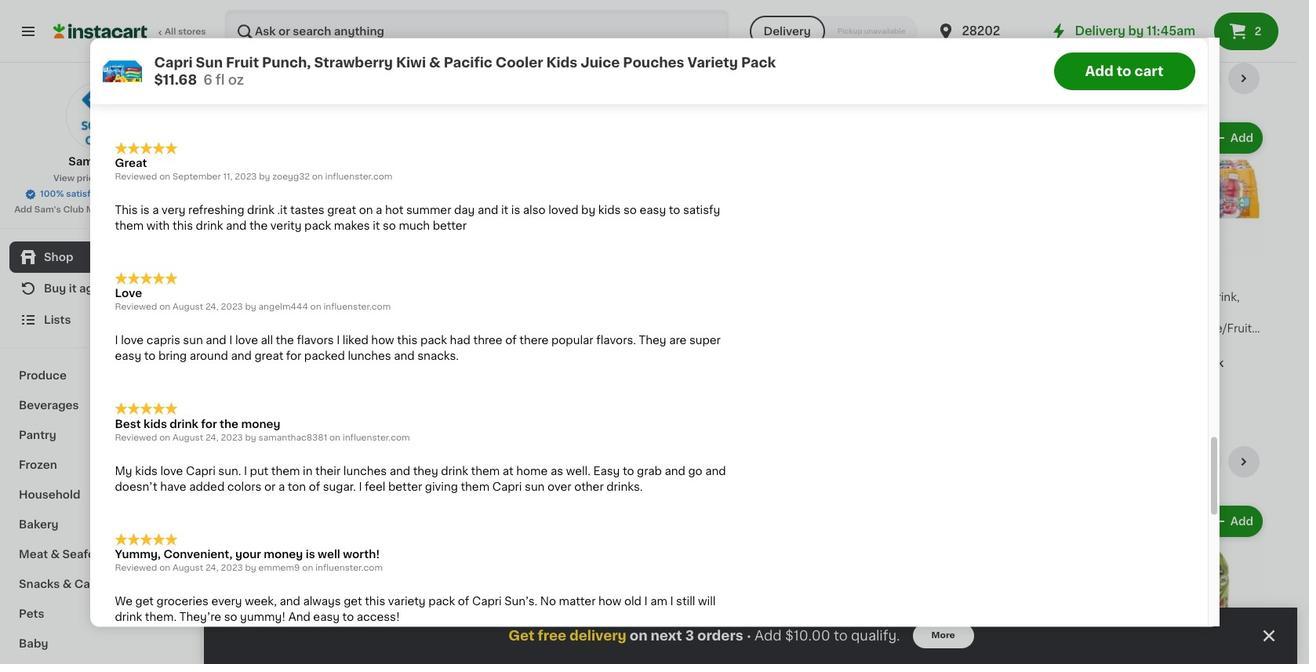 Task type: describe. For each thing, give the bounding box(es) containing it.
1 add button from the top
[[1201, 124, 1261, 152]]

for left little
[[333, 90, 349, 101]]

1 horizontal spatial 3
[[403, 1, 411, 12]]

to inside get free delivery on next 3 orders • add $10.00 to qualify.
[[834, 630, 848, 642]]

pets
[[19, 609, 44, 620]]

drinks. inside my kids love capri sun. i put them in their lunches and they drink them at home as well. easy to grab and go and doesn't have added colors or a ton of sugar. i feel better giving them capri sun over other drinks.
[[606, 482, 643, 493]]

by inside this is a very refreshing drink .it tastes great on a hot summer day and it is also loved by kids so easy to satisfy them with this drink and the verity pack makes it so much better
[[581, 205, 595, 216]]

orange inside welch's juice drink, orange pineapple/grape/fruit punch flavored, 24 pack
[[1129, 307, 1170, 318]]

pack for capri sun fruit punch, strawberry kiwi & pacific cooler kids juice pouches variety pack
[[235, 355, 262, 365]]

one
[[217, 75, 238, 86]]

eligible
[[260, 413, 301, 424]]

snacks.
[[417, 351, 459, 362]]

yummy,
[[115, 550, 161, 560]]

1 my from the left
[[255, 75, 273, 86]]

frozen link
[[9, 450, 191, 480]]

fl for 18 x 10 fl oz
[[722, 323, 729, 334]]

zoeyg32
[[272, 173, 310, 182]]

sam's club logo image
[[65, 82, 135, 151]]

packed
[[304, 351, 345, 362]]

i left feel
[[359, 482, 362, 493]]

delivery
[[569, 630, 626, 642]]

view all (20+)
[[1085, 73, 1161, 84]]

59
[[557, 653, 569, 662]]

great reviewed on september 11, 2023 by zoeyg32 on influenster.com
[[115, 158, 392, 182]]

lb for 3 x 3 lb
[[413, 1, 424, 12]]

satisfaction
[[66, 190, 119, 198]]

meat & seafood link
[[9, 540, 191, 569]]

service type group
[[749, 16, 918, 47]]

great inside this is a very refreshing drink .it tastes great on a hot summer day and it is also loved by kids so easy to satisfy them with this drink and the verity pack makes it so much better
[[327, 205, 356, 216]]

2 for 2 x 52 fl oz
[[533, 323, 540, 334]]

x for 40 x 6 fl oz
[[253, 355, 260, 365]]

all stores
[[165, 27, 206, 36]]

100% inside button
[[40, 190, 64, 198]]

orders
[[697, 630, 743, 642]]

variety for capri sun fruit punch, strawberry kiwi & pacific cooler kids juice pouches variety pack $11.68 6 fl oz
[[687, 56, 738, 68]]

and down 'refreshing'
[[226, 221, 247, 232]]

in left the 'flavors.'
[[583, 342, 594, 353]]

18
[[682, 323, 695, 334]]

for right meals
[[647, 75, 663, 86]]

ceciliam133
[[276, 42, 327, 51]]

2 my from the left
[[382, 75, 400, 86]]

flavors.
[[596, 336, 636, 347]]

flavors
[[297, 336, 334, 347]]

so inside we get groceries every week, and always get this variety pack of capri sun's. no matter how old i am i still will drink them. they're so yummy! and easy to access!
[[224, 612, 237, 623]]

other
[[574, 482, 604, 493]]

sam's club
[[68, 156, 132, 167]]

kids inside best kids drink for the money reviewed on august 24, 2023 by samanthac8381 on influenster.com
[[144, 419, 167, 430]]

drink inside best kids drink for the money reviewed on august 24, 2023 by samanthac8381 on influenster.com
[[170, 419, 198, 430]]

2023 inside love reviewed on august 24, 2023 by angelm444 on influenster.com
[[221, 303, 243, 312]]

for inside i love capris sun and i love all the flavors i liked how this pack had three of there popular flavors. they are super easy to bring around and great for packed lunches and snacks.
[[286, 351, 301, 362]]

them right giving
[[461, 482, 490, 493]]

stock right popular
[[596, 342, 628, 353]]

makes
[[334, 221, 370, 232]]

fruit for capri sun fruit punch, strawberry kiwi & pacific cooler kids juice pouches variety pack $11.68 6 fl oz
[[226, 56, 259, 68]]

them.
[[145, 612, 177, 623]]

product group containing 16 oz
[[682, 0, 819, 44]]

0 horizontal spatial is
[[140, 205, 150, 216]]

influenster.com inside love reviewed on august 24, 2023 by angelm444 on influenster.com
[[323, 303, 391, 312]]

.it
[[277, 205, 287, 216]]

2 get from the left
[[344, 597, 362, 608]]

are inside i love capris sun and i love all the flavors i liked how this pack had three of there popular flavors. they are super easy to bring around and great for packed lunches and snacks.
[[669, 336, 687, 347]]

absolute
[[115, 27, 164, 38]]

them inside this will forever be one of my favorite drinks. this my child hood i always have them for meals and for on the go. they aren't to sweet, and they are good for little kids to use.
[[538, 75, 567, 86]]

40 x 6 fl oz
[[235, 355, 296, 365]]

money inside 'yummy, convenient, your money is well worth! reviewed on august 24, 2023 by emmem9 on influenster.com'
[[264, 550, 303, 560]]

great
[[115, 158, 147, 169]]

easy inside i love capris sun and i love all the flavors i liked how this pack had three of there popular flavors. they are super easy to bring around and great for packed lunches and snacks.
[[115, 351, 141, 362]]

6 inside product group
[[263, 355, 270, 365]]

x inside the "member's mark 100% pulp free orange juice 2 x 52 fl oz"
[[394, 323, 400, 334]]

fl for 2 x 52 fl oz
[[569, 323, 577, 334]]

i right the am at the bottom of page
[[670, 597, 673, 608]]

hood
[[432, 75, 460, 86]]

have inside my kids love capri sun. i put them in their lunches and they drink them at home as well. easy to grab and go and doesn't have added colors or a ton of sugar. i feel better giving them capri sun over other drinks.
[[160, 482, 186, 493]]

and inside we get groceries every week, and always get this variety pack of capri sun's. no matter how old i am i still will drink them. they're so yummy! and easy to access!
[[280, 597, 300, 608]]

1 get from the left
[[135, 597, 154, 608]]

juice inside capri sun fruit punch, strawberry kiwi & pacific cooler kids juice pouches variety pack
[[235, 339, 266, 350]]

all inside i love capris sun and i love all the flavors i liked how this pack had three of there popular flavors. they are super easy to bring around and great for packed lunches and snacks.
[[261, 336, 273, 347]]

baby
[[19, 638, 48, 649]]

24, inside best kids drink for the money reviewed on august 24, 2023 by samanthac8381 on influenster.com
[[205, 434, 219, 443]]

stock down the "member's mark 100% pulp free orange juice 2 x 52 fl oz"
[[447, 342, 479, 353]]

10
[[707, 323, 719, 334]]

are inside this will forever be one of my favorite drinks. this my child hood i always have them for meals and for on the go. they aren't to sweet, and they are good for little kids to use.
[[282, 90, 299, 101]]

verity
[[270, 221, 302, 232]]

reviewed inside 'yummy, convenient, your money is well worth! reviewed on august 24, 2023 by emmem9 on influenster.com'
[[115, 564, 157, 573]]

influenster.com inside great reviewed on september 11, 2023 by zoeyg32 on influenster.com
[[325, 173, 392, 182]]

worth!
[[343, 550, 380, 560]]

capri inside capri sun fruit punch, strawberry kiwi & pacific cooler kids juice pouches variety pack $11.68 6 fl oz
[[154, 56, 193, 68]]

to inside i love capris sun and i love all the flavors i liked how this pack had three of there popular flavors. they are super easy to bring around and great for packed lunches and snacks.
[[144, 351, 156, 362]]

as
[[551, 466, 563, 477]]

100% inside the "member's mark 100% pulp free orange juice 2 x 52 fl oz"
[[472, 292, 502, 303]]

reviewed inside great reviewed on september 11, 2023 by zoeyg32 on influenster.com
[[115, 173, 157, 182]]

them up ton
[[271, 466, 300, 477]]

much
[[399, 221, 430, 232]]

kids inside this is a very refreshing drink .it tastes great on a hot summer day and it is also loved by kids so easy to satisfy them with this drink and the verity pack makes it so much better
[[598, 205, 621, 216]]

$11.68
[[154, 73, 197, 85]]

pacific for capri sun fruit punch, strawberry kiwi & pacific cooler kids juice pouches variety pack
[[235, 323, 273, 334]]

pacific for capri sun fruit punch, strawberry kiwi & pacific cooler kids juice pouches variety pack $11.68 6 fl oz
[[444, 56, 492, 68]]

shop link
[[9, 242, 191, 273]]

drink left the ".it"
[[247, 205, 274, 216]]

added
[[189, 482, 225, 493]]

capri sun fruit punch, strawberry kiwi & pacific cooler kids juice pouches variety pack $11.68 6 fl oz
[[154, 56, 776, 85]]

oz inside button
[[697, 16, 710, 27]]

this is a very refreshing drink .it tastes great on a hot summer day and it is also loved by kids so easy to satisfy them with this drink and the verity pack makes it so much better
[[115, 205, 720, 232]]

week,
[[245, 597, 277, 608]]

52 inside the "member's mark 100% pulp free orange juice 2 x 52 fl oz"
[[403, 323, 417, 334]]

pantry link
[[9, 420, 191, 450]]

meals
[[588, 75, 621, 86]]

they inside my kids love capri sun. i put them in their lunches and they drink them at home as well. easy to grab and go and doesn't have added colors or a ton of sugar. i feel better giving them capri sun over other drinks.
[[413, 466, 438, 477]]

baby link
[[9, 629, 191, 659]]

by down 12
[[1128, 25, 1144, 37]]

lists link
[[9, 304, 191, 336]]

delivery by 11:45am link
[[1050, 22, 1195, 41]]

pantry
[[19, 430, 56, 441]]

all inside popup button
[[1115, 73, 1128, 84]]

candy
[[74, 579, 112, 590]]

2 inside the "member's mark 100% pulp free orange juice 2 x 52 fl oz"
[[384, 323, 391, 334]]

view for view pricing policy
[[53, 174, 75, 183]]

& right meat
[[51, 549, 60, 560]]

oz up popular
[[579, 323, 592, 334]]

all
[[165, 27, 176, 36]]

more button
[[913, 624, 974, 649]]

the inside this will forever be one of my favorite drinks. this my child hood i always have them for meals and for on the go. they aren't to sweet, and they are good for little kids to use.
[[682, 75, 700, 86]]

i up produce link
[[115, 336, 118, 347]]

no
[[540, 597, 556, 608]]

on inside this is a very refreshing drink .it tastes great on a hot summer day and it is also loved by kids so easy to satisfy them with this drink and the verity pack makes it so much better
[[359, 205, 373, 216]]

pack inside welch's juice drink, orange pineapple/grape/fruit punch flavored, 24 pack
[[1237, 339, 1263, 350]]

& inside capri sun fruit punch, strawberry kiwi & pacific cooler kids juice pouches variety pack $11.68 6 fl oz
[[429, 56, 441, 68]]

emmem9
[[258, 564, 300, 573]]

this inside i love capris sun and i love all the flavors i liked how this pack had three of there popular flavors. they are super easy to bring around and great for packed lunches and snacks.
[[397, 336, 418, 347]]

fl for 40 x 6 fl oz
[[273, 355, 280, 365]]

2 horizontal spatial love
[[235, 336, 258, 347]]

in down 18 x 10 fl oz
[[732, 342, 743, 353]]

see eligible items button
[[235, 393, 372, 426]]

pets link
[[9, 599, 191, 629]]

in right 28202
[[1030, 20, 1041, 31]]

club inside sam's club "link"
[[105, 156, 132, 167]]

sam's inside sam's club "link"
[[68, 156, 102, 167]]

in inside my kids love capri sun. i put them in their lunches and they drink them at home as well. easy to grab and go and doesn't have added colors or a ton of sugar. i feel better giving them capri sun over other drinks.
[[303, 466, 313, 477]]

view for view all (20+)
[[1085, 73, 1113, 84]]

sun's.
[[504, 597, 537, 608]]

capri down at
[[492, 482, 522, 493]]

of inside we get groceries every week, and always get this variety pack of capri sun's. no matter how old i am i still will drink them. they're so yummy! and easy to access!
[[458, 597, 469, 608]]

my
[[115, 466, 132, 477]]

x for 3 x 3 lb
[[394, 1, 401, 12]]

pouches for capri sun fruit punch, strawberry kiwi & pacific cooler kids juice pouches variety pack $11.68 6 fl oz
[[623, 56, 684, 68]]

produce
[[19, 370, 67, 381]]

this up little
[[359, 75, 379, 86]]

doesn't
[[115, 482, 157, 493]]

around
[[190, 351, 228, 362]]

orange inside the "member's mark 100% pulp free orange juice 2 x 52 fl oz"
[[439, 307, 480, 318]]

(74)
[[293, 339, 315, 350]]

and right meals
[[624, 75, 645, 86]]

absolute best reviewed on september 23, 2023 by ceciliam133 on influenster.com
[[115, 27, 410, 51]]

always inside we get groceries every week, and always get this variety pack of capri sun's. no matter how old i am i still will drink them. they're so yummy! and easy to access!
[[303, 597, 341, 608]]

view pricing policy link
[[53, 173, 147, 185]]

vegetables
[[288, 453, 386, 470]]

beverages link
[[9, 391, 191, 420]]

16
[[682, 16, 694, 27]]

capri up added in the bottom of the page
[[186, 466, 216, 477]]

fl inside the "member's mark 100% pulp free orange juice 2 x 52 fl oz"
[[420, 323, 428, 334]]

2 for 2
[[1254, 26, 1261, 37]]

love inside my kids love capri sun. i put them in their lunches and they drink them at home as well. easy to grab and go and doesn't have added colors or a ton of sugar. i feel better giving them capri sun over other drinks.
[[160, 466, 183, 477]]

kids for capri sun fruit punch, strawberry kiwi & pacific cooler kids juice pouches variety pack $11.68 6 fl oz
[[546, 56, 577, 68]]

view all (20+) button
[[1079, 63, 1178, 94]]

sun.
[[218, 466, 241, 477]]

child
[[402, 75, 429, 86]]

x for 5 x 5 lb
[[543, 1, 550, 12]]

2 many in stock button from the left
[[980, 0, 1117, 36]]

in up ceciliam133
[[285, 4, 295, 15]]

0 horizontal spatial 3
[[384, 1, 392, 12]]

juice inside capri sun fruit punch, strawberry kiwi & pacific cooler kids juice pouches variety pack $11.68 6 fl oz
[[581, 56, 620, 68]]

this down all stores link
[[115, 75, 135, 86]]

more
[[931, 631, 955, 640]]

for left meals
[[570, 75, 585, 86]]

sweet,
[[191, 90, 228, 101]]

1 vertical spatial fruit
[[235, 70, 276, 86]]

i left the "put"
[[244, 466, 247, 477]]

sun for capri sun fruit punch, strawberry kiwi & pacific cooler kids juice pouches variety pack
[[268, 292, 289, 303]]

snacks
[[19, 579, 60, 590]]

stock right 28202 "popup button"
[[1043, 20, 1075, 31]]

pineapple/grape/fruit
[[1129, 323, 1252, 334]]

drink,
[[1208, 292, 1240, 303]]

and down one
[[230, 90, 251, 101]]

drink down 'refreshing'
[[196, 221, 223, 232]]

and right around
[[231, 351, 252, 362]]

super
[[689, 336, 721, 347]]

1 horizontal spatial so
[[383, 221, 396, 232]]

add to cart
[[1085, 64, 1163, 77]]

sponsored badge image
[[682, 31, 730, 40]]

september inside great reviewed on september 11, 2023 by zoeyg32 on influenster.com
[[172, 173, 221, 182]]

5 x 5 lb
[[533, 1, 573, 12]]

kids inside this will forever be one of my favorite drinks. this my child hood i always have them for meals and for on the go. they aren't to sweet, and they are good for little kids to use.
[[379, 90, 401, 101]]

1 horizontal spatial they
[[254, 90, 279, 101]]

easy inside this is a very refreshing drink .it tastes great on a hot summer day and it is also loved by kids so easy to satisfy them with this drink and the verity pack makes it so much better
[[640, 205, 666, 216]]

qualify.
[[851, 630, 900, 642]]

them left at
[[471, 466, 500, 477]]

and up around
[[206, 336, 226, 347]]

and right the go
[[705, 466, 726, 477]]

add inside button
[[1085, 64, 1114, 77]]

0 horizontal spatial love
[[121, 336, 144, 347]]

stock up ceciliam133
[[298, 4, 330, 15]]

august inside best kids drink for the money reviewed on august 24, 2023 by samanthac8381 on influenster.com
[[172, 434, 203, 443]]

of inside this will forever be one of my favorite drinks. this my child hood i always have them for meals and for on the go. they aren't to sweet, and they are good for little kids to use.
[[241, 75, 252, 86]]

good
[[302, 90, 331, 101]]

fresh vegetables
[[235, 453, 386, 470]]

delivery for delivery
[[764, 26, 811, 37]]

2023 inside great reviewed on september 11, 2023 by zoeyg32 on influenster.com
[[235, 173, 257, 182]]

kids inside my kids love capri sun. i put them in their lunches and they drink them at home as well. easy to grab and go and doesn't have added colors or a ton of sugar. i feel better giving them capri sun over other drinks.
[[135, 466, 158, 477]]

mark
[[442, 292, 470, 303]]

drinks. inside this will forever be one of my favorite drinks. this my child hood i always have them for meals and for on the go. they aren't to sweet, and they are good for little kids to use.
[[320, 75, 356, 86]]

stock down flavored,
[[1192, 358, 1224, 369]]

and right vegetables
[[390, 466, 410, 477]]

tastes
[[290, 205, 324, 216]]

will inside this will forever be one of my favorite drinks. this my child hood i always have them for meals and for on the go. they aren't to sweet, and they are good for little kids to use.
[[138, 75, 156, 86]]

or
[[264, 482, 276, 493]]

buy
[[44, 283, 66, 294]]

sam's inside add sam's club membership to save link
[[34, 205, 61, 214]]

24, inside love reviewed on august 24, 2023 by angelm444 on influenster.com
[[205, 303, 219, 312]]

oz inside the "member's mark 100% pulp free orange juice 2 x 52 fl oz"
[[430, 323, 443, 334]]

a inside my kids love capri sun. i put them in their lunches and they drink them at home as well. easy to grab and go and doesn't have added colors or a ton of sugar. i feel better giving them capri sun over other drinks.
[[278, 482, 285, 493]]

punch, for capri sun fruit punch, strawberry kiwi & pacific cooler kids juice pouches variety pack
[[319, 292, 357, 303]]

2 horizontal spatial so
[[624, 205, 637, 216]]

this will forever be one of my favorite drinks. this my child hood i always have them for meals and for on the go. they aren't to sweet, and they are good for little kids to use.
[[115, 75, 720, 101]]

2 add button from the top
[[1201, 507, 1261, 536]]

fresh
[[235, 453, 284, 470]]

drink inside my kids love capri sun. i put them in their lunches and they drink them at home as well. easy to grab and go and doesn't have added colors or a ton of sugar. i feel better giving them capri sun over other drinks.
[[441, 466, 468, 477]]

view pricing policy
[[53, 174, 137, 183]]

sun inside my kids love capri sun. i put them in their lunches and they drink them at home as well. easy to grab and go and doesn't have added colors or a ton of sugar. i feel better giving them capri sun over other drinks.
[[525, 482, 545, 493]]

container
[[1160, 1, 1214, 12]]

oz right '10'
[[732, 323, 745, 334]]

item carousel region containing fresh vegetables
[[235, 446, 1266, 664]]

of inside i love capris sun and i love all the flavors i liked how this pack had three of there popular flavors. they are super easy to bring around and great for packed lunches and snacks.
[[505, 336, 517, 347]]

juice inside welch's juice drink, orange pineapple/grape/fruit punch flavored, 24 pack
[[1175, 292, 1205, 303]]



Task type: locate. For each thing, give the bounding box(es) containing it.
and
[[288, 612, 310, 623]]

0 horizontal spatial they
[[115, 90, 140, 101]]

view
[[1085, 73, 1113, 84], [53, 174, 75, 183]]

pouches for capri sun fruit punch, strawberry kiwi & pacific cooler kids juice pouches variety pack
[[268, 339, 316, 350]]

all stores link
[[53, 9, 207, 53]]

1 vertical spatial sun
[[268, 292, 289, 303]]

0 horizontal spatial many in stock button
[[235, 0, 372, 20]]

3 reviewed from the top
[[115, 303, 157, 312]]

0 vertical spatial lunches
[[348, 351, 391, 362]]

pacific
[[444, 56, 492, 68], [235, 323, 273, 334]]

1 horizontal spatial 52
[[552, 323, 566, 334]]

1 vertical spatial 100%
[[472, 292, 502, 303]]

1 vertical spatial club
[[63, 205, 84, 214]]

6 inside capri sun fruit punch, strawberry kiwi & pacific cooler kids juice pouches variety pack $11.68 6 fl oz
[[203, 73, 212, 85]]

also
[[523, 205, 546, 216]]

stock right super
[[745, 342, 777, 353]]

1 vertical spatial it
[[373, 221, 380, 232]]

very
[[162, 205, 185, 216]]

2 horizontal spatial it
[[501, 205, 508, 216]]

fl right be on the top
[[216, 73, 225, 85]]

1 5 from the left
[[533, 1, 541, 12]]

reviewed inside love reviewed on august 24, 2023 by angelm444 on influenster.com
[[115, 303, 157, 312]]

well
[[318, 550, 340, 560]]

1 reviewed from the top
[[115, 42, 157, 51]]

x
[[394, 1, 401, 12], [543, 1, 550, 12], [394, 323, 400, 334], [543, 323, 550, 334], [697, 323, 704, 334], [253, 355, 260, 365]]

over
[[547, 482, 571, 493]]

11:45am
[[1147, 25, 1195, 37]]

have right 'i'
[[509, 75, 536, 86]]

by down your
[[245, 564, 256, 573]]

0 horizontal spatial punch,
[[262, 56, 311, 68]]

pack
[[741, 56, 776, 68], [1237, 339, 1263, 350], [235, 355, 262, 365]]

item carousel region
[[235, 63, 1266, 434], [235, 446, 1266, 664]]

0 horizontal spatial pacific
[[235, 323, 273, 334]]

1 24, from the top
[[205, 303, 219, 312]]

this inside we get groceries every week, and always get this variety pack of capri sun's. no matter how old i am i still will drink them. they're so yummy! and easy to access!
[[365, 597, 385, 608]]

1 vertical spatial variety
[[319, 339, 358, 350]]

2 horizontal spatial a
[[376, 205, 382, 216]]

cooler for capri sun fruit punch, strawberry kiwi & pacific cooler kids juice pouches variety pack $11.68 6 fl oz
[[496, 56, 543, 68]]

0 vertical spatial drinks.
[[320, 75, 356, 86]]

in down flavored,
[[1179, 358, 1190, 369]]

groceries
[[157, 597, 209, 608]]

better inside my kids love capri sun. i put them in their lunches and they drink them at home as well. easy to grab and go and doesn't have added colors or a ton of sugar. i feel better giving them capri sun over other drinks.
[[388, 482, 422, 493]]

summer
[[406, 205, 451, 216]]

2 horizontal spatial 2
[[1254, 26, 1261, 37]]

kids down 5 x 5 lb
[[546, 56, 577, 68]]

by inside love reviewed on august 24, 2023 by angelm444 on influenster.com
[[245, 303, 256, 312]]

2023 inside the "absolute best reviewed on september 23, 2023 by ceciliam133 on influenster.com"
[[238, 42, 261, 51]]

a
[[152, 205, 159, 216], [376, 205, 382, 216], [278, 482, 285, 493]]

easy right and
[[313, 612, 340, 623]]

sugar.
[[323, 482, 356, 493]]

fl inside product group
[[273, 355, 280, 365]]

loved
[[548, 205, 578, 216]]

$4.66 element
[[831, 645, 968, 664]]

fl right '40'
[[273, 355, 280, 365]]

2 24, from the top
[[205, 434, 219, 443]]

2 orange from the left
[[1129, 307, 1170, 318]]

0 horizontal spatial variety
[[319, 339, 358, 350]]

pouches
[[623, 56, 684, 68], [268, 339, 316, 350]]

ton
[[288, 482, 306, 493]]

1 horizontal spatial variety
[[687, 56, 738, 68]]

1 vertical spatial all
[[261, 336, 273, 347]]

lb for 5 x 5 lb
[[562, 1, 573, 12]]

0 horizontal spatial have
[[160, 482, 186, 493]]

item carousel region containing fruit juice
[[235, 63, 1266, 434]]

this up access!
[[365, 597, 385, 608]]

0 vertical spatial august
[[172, 303, 203, 312]]

0 vertical spatial 6
[[203, 73, 212, 85]]

1 horizontal spatial is
[[306, 550, 315, 560]]

oz inside capri sun fruit punch, strawberry kiwi & pacific cooler kids juice pouches variety pack $11.68 6 fl oz
[[228, 73, 244, 85]]

sun for capri sun fruit punch, strawberry kiwi & pacific cooler kids juice pouches variety pack $11.68 6 fl oz
[[196, 56, 223, 68]]

0 vertical spatial have
[[509, 75, 536, 86]]

1 item carousel region from the top
[[235, 63, 1266, 434]]

24
[[1220, 339, 1234, 350]]

liked
[[343, 336, 368, 347]]

1 horizontal spatial sam's
[[68, 156, 102, 167]]

1 vertical spatial strawberry
[[235, 307, 296, 318]]

100% satisfaction guarantee
[[40, 190, 166, 198]]

delivery by 11:45am
[[1075, 25, 1195, 37]]

all up 40 x 6 fl oz
[[261, 336, 273, 347]]

i left the am at the bottom of page
[[644, 597, 648, 608]]

1 vertical spatial easy
[[115, 351, 141, 362]]

many in stock
[[251, 4, 330, 15], [996, 20, 1075, 31], [400, 342, 479, 353], [549, 342, 628, 353], [698, 342, 777, 353], [1145, 358, 1224, 369]]

delivery button
[[749, 16, 825, 47]]

52 down "free"
[[403, 323, 417, 334]]

how right liked
[[371, 336, 394, 347]]

0 horizontal spatial my
[[255, 75, 273, 86]]

fruit for capri sun fruit punch, strawberry kiwi & pacific cooler kids juice pouches variety pack
[[292, 292, 316, 303]]

1 vertical spatial always
[[303, 597, 341, 608]]

get
[[508, 630, 534, 642]]

love
[[121, 336, 144, 347], [235, 336, 258, 347], [160, 466, 183, 477]]

for inside best kids drink for the money reviewed on august 24, 2023 by samanthac8381 on influenster.com
[[201, 419, 217, 430]]

0 vertical spatial it
[[501, 205, 508, 216]]

all
[[1115, 73, 1128, 84], [261, 336, 273, 347]]

pouches inside capri sun fruit punch, strawberry kiwi & pacific cooler kids juice pouches variety pack
[[268, 339, 316, 350]]

kiwi for capri sun fruit punch, strawberry kiwi & pacific cooler kids juice pouches variety pack $11.68 6 fl oz
[[396, 56, 426, 68]]

0 vertical spatial will
[[138, 75, 156, 86]]

always up and
[[303, 597, 341, 608]]

juice up 'three'
[[482, 307, 513, 318]]

1 vertical spatial punch,
[[319, 292, 357, 303]]

0 vertical spatial so
[[624, 205, 637, 216]]

will right still
[[698, 597, 716, 608]]

0 horizontal spatial 6
[[203, 73, 212, 85]]

1 horizontal spatial pacific
[[444, 56, 492, 68]]

they
[[639, 336, 666, 347]]

delivery
[[1075, 25, 1125, 37], [764, 26, 811, 37]]

pack inside i love capris sun and i love all the flavors i liked how this pack had three of there popular flavors. they are super easy to bring around and great for packed lunches and snacks.
[[420, 336, 447, 347]]

2 5 from the left
[[553, 1, 560, 12]]

by left angelm444
[[245, 303, 256, 312]]

every
[[211, 597, 242, 608]]

flavored,
[[1167, 339, 1217, 350]]

1 horizontal spatial orange
[[1129, 307, 1170, 318]]

cooler up the (74)
[[275, 323, 312, 334]]

pack for capri sun fruit punch, strawberry kiwi & pacific cooler kids juice pouches variety pack $11.68 6 fl oz
[[741, 56, 776, 68]]

meat
[[19, 549, 48, 560]]

samanthac8381
[[258, 434, 327, 443]]

the up 40 x 6 fl oz
[[276, 336, 294, 347]]

2023 inside 'yummy, convenient, your money is well worth! reviewed on august 24, 2023 by emmem9 on influenster.com'
[[221, 564, 243, 573]]

pack inside capri sun fruit punch, strawberry kiwi & pacific cooler kids juice pouches variety pack
[[235, 355, 262, 365]]

2 september from the top
[[172, 173, 221, 182]]

fruit inside capri sun fruit punch, strawberry kiwi & pacific cooler kids juice pouches variety pack $11.68 6 fl oz
[[226, 56, 259, 68]]

2 vertical spatial august
[[172, 564, 203, 573]]

and left the go
[[665, 466, 685, 477]]

fruit
[[226, 56, 259, 68], [235, 70, 276, 86], [292, 292, 316, 303]]

so down every
[[224, 612, 237, 623]]

1 orange from the left
[[439, 307, 480, 318]]

0 horizontal spatial delivery
[[764, 26, 811, 37]]

1 horizontal spatial better
[[433, 221, 467, 232]]

a up with
[[152, 205, 159, 216]]

by left ceciliam133
[[263, 42, 274, 51]]

cooler inside capri sun fruit punch, strawberry kiwi & pacific cooler kids juice pouches variety pack $11.68 6 fl oz
[[496, 56, 543, 68]]

1 horizontal spatial will
[[698, 597, 716, 608]]

2023 inside best kids drink for the money reviewed on august 24, 2023 by samanthac8381 on influenster.com
[[221, 434, 243, 443]]

and up and
[[280, 597, 300, 608]]

orange down welch's
[[1129, 307, 1170, 318]]

drink up giving
[[441, 466, 468, 477]]

1 horizontal spatial delivery
[[1075, 25, 1125, 37]]

great
[[327, 205, 356, 216], [254, 351, 283, 362]]

0 horizontal spatial better
[[388, 482, 422, 493]]

kids right 'loved'
[[598, 205, 621, 216]]

and right day
[[478, 205, 498, 216]]

24, up around
[[205, 303, 219, 312]]

oz down the (74)
[[283, 355, 296, 365]]

strawberry up little
[[314, 56, 393, 68]]

snacks & candy link
[[9, 569, 191, 599]]

in
[[285, 4, 295, 15], [1030, 20, 1041, 31], [434, 342, 445, 353], [583, 342, 594, 353], [732, 342, 743, 353], [1179, 358, 1190, 369], [303, 466, 313, 477]]

0 vertical spatial pouches
[[623, 56, 684, 68]]

produce link
[[9, 361, 191, 391]]

2 vertical spatial 24,
[[205, 564, 219, 573]]

kiwi
[[396, 56, 426, 68], [299, 307, 321, 318]]

add inside get free delivery on next 3 orders • add $10.00 to qualify.
[[755, 630, 782, 642]]

of right one
[[241, 75, 252, 86]]

2 button
[[1214, 13, 1278, 50]]

punch
[[1129, 339, 1164, 350]]

august inside 'yummy, convenient, your money is well worth! reviewed on august 24, 2023 by emmem9 on influenster.com'
[[172, 564, 203, 573]]

angelm444
[[258, 303, 308, 312]]

0 vertical spatial pack
[[741, 56, 776, 68]]

2 vertical spatial fruit
[[292, 292, 316, 303]]

them down this
[[115, 221, 144, 232]]

0 horizontal spatial it
[[69, 283, 77, 294]]

kids up doesn't
[[135, 466, 158, 477]]

capri sun fruit punch, strawberry kiwi & pacific cooler kids juice pouches variety pack
[[235, 292, 358, 365]]

reviewed down absolute
[[115, 42, 157, 51]]

0 horizontal spatial a
[[152, 205, 159, 216]]

fruit inside capri sun fruit punch, strawberry kiwi & pacific cooler kids juice pouches variety pack
[[292, 292, 316, 303]]

the inside best kids drink for the money reviewed on august 24, 2023 by samanthac8381 on influenster.com
[[220, 419, 238, 430]]

0 vertical spatial pack
[[304, 221, 331, 232]]

1 horizontal spatial 2
[[533, 323, 540, 334]]

kiwi inside capri sun fruit punch, strawberry kiwi & pacific cooler kids juice pouches variety pack $11.68 6 fl oz
[[396, 56, 426, 68]]

2023 left angelm444
[[221, 303, 243, 312]]

pricing
[[77, 174, 108, 183]]

sun
[[196, 56, 223, 68], [268, 292, 289, 303]]

sun up angelm444
[[268, 292, 289, 303]]

instacart logo image
[[53, 22, 147, 41]]

august inside love reviewed on august 24, 2023 by angelm444 on influenster.com
[[172, 303, 203, 312]]

1 horizontal spatial strawberry
[[314, 56, 393, 68]]

money up samanthac8381
[[241, 419, 280, 430]]

4 reviewed from the top
[[115, 434, 157, 443]]

1 horizontal spatial 5
[[553, 1, 560, 12]]

i left liked
[[337, 336, 340, 347]]

1 vertical spatial so
[[383, 221, 396, 232]]

this inside this is a very refreshing drink .it tastes great on a hot summer day and it is also loved by kids so easy to satisfy them with this drink and the verity pack makes it so much better
[[173, 221, 193, 232]]

2 vertical spatial pack
[[428, 597, 455, 608]]

strawberry for capri sun fruit punch, strawberry kiwi & pacific cooler kids juice pouches variety pack
[[235, 307, 296, 318]]

0 horizontal spatial pack
[[235, 355, 262, 365]]

5
[[533, 1, 541, 12], [553, 1, 560, 12]]

have inside this will forever be one of my favorite drinks. this my child hood i always have them for meals and for on the go. they aren't to sweet, and they are good for little kids to use.
[[509, 75, 536, 86]]

convenient,
[[164, 550, 233, 560]]

3 inside get free delivery on next 3 orders • add $10.00 to qualify.
[[685, 630, 694, 642]]

kiwi for capri sun fruit punch, strawberry kiwi & pacific cooler kids juice pouches variety pack
[[299, 307, 321, 318]]

2 lb from the left
[[562, 1, 573, 12]]

2 horizontal spatial 3
[[685, 630, 694, 642]]

1 lb from the left
[[413, 1, 424, 12]]

2023 down see
[[221, 434, 243, 443]]

to inside this is a very refreshing drink .it tastes great on a hot summer day and it is also loved by kids so easy to satisfy them with this drink and the verity pack makes it so much better
[[669, 205, 680, 216]]

1 horizontal spatial many in stock button
[[980, 0, 1117, 36]]

juice inside the "member's mark 100% pulp free orange juice 2 x 52 fl oz"
[[482, 307, 513, 318]]

& up hood
[[429, 56, 441, 68]]

1 52 from the left
[[403, 323, 417, 334]]

2023 right 11,
[[235, 173, 257, 182]]

1 horizontal spatial pack
[[741, 56, 776, 68]]

august up added in the bottom of the page
[[172, 434, 203, 443]]

x for 18 x 10 fl oz
[[697, 323, 704, 334]]

oz right 12
[[1144, 1, 1157, 12]]

1 horizontal spatial get
[[344, 597, 362, 608]]

favorite
[[275, 75, 317, 86]]

money up the emmem9
[[264, 550, 303, 560]]

24, inside 'yummy, convenient, your money is well worth! reviewed on august 24, 2023 by emmem9 on influenster.com'
[[205, 564, 219, 573]]

fl inside capri sun fruit punch, strawberry kiwi & pacific cooler kids juice pouches variety pack $11.68 6 fl oz
[[216, 73, 225, 85]]

and
[[624, 75, 645, 86], [230, 90, 251, 101], [478, 205, 498, 216], [226, 221, 247, 232], [206, 336, 226, 347], [231, 351, 252, 362], [394, 351, 415, 362], [390, 466, 410, 477], [665, 466, 685, 477], [705, 466, 726, 477], [280, 597, 300, 608]]

& up flavors
[[324, 307, 333, 318]]

1 vertical spatial are
[[669, 336, 687, 347]]

0 vertical spatial kiwi
[[396, 56, 426, 68]]

2 inside 2 button
[[1254, 26, 1261, 37]]

for left see
[[201, 419, 217, 430]]

2 vertical spatial so
[[224, 612, 237, 623]]

1 vertical spatial how
[[598, 597, 621, 608]]

2 reviewed from the top
[[115, 173, 157, 182]]

influenster.com down worth!
[[315, 564, 383, 573]]

lunches up feel
[[343, 466, 387, 477]]

oz inside button
[[1144, 1, 1157, 12]]

2 down 12 oz container button
[[1254, 26, 1261, 37]]

popular
[[551, 336, 593, 347]]

sun inside capri sun fruit punch, strawberry kiwi & pacific cooler kids juice pouches variety pack $11.68 6 fl oz
[[196, 56, 223, 68]]

feel
[[365, 482, 385, 493]]

see eligible items
[[235, 413, 335, 424]]

lunches
[[348, 351, 391, 362], [343, 466, 387, 477]]

2 vertical spatial pack
[[235, 355, 262, 365]]

free
[[538, 630, 566, 642]]

there
[[519, 336, 549, 347]]

pacific inside capri sun fruit punch, strawberry kiwi & pacific cooler kids juice pouches variety pack $11.68 6 fl oz
[[444, 56, 492, 68]]

is inside 'yummy, convenient, your money is well worth! reviewed on august 24, 2023 by emmem9 on influenster.com'
[[306, 550, 315, 560]]

punch, inside capri sun fruit punch, strawberry kiwi & pacific cooler kids juice pouches variety pack
[[319, 292, 357, 303]]

1 horizontal spatial pouches
[[623, 56, 684, 68]]

get free delivery on next 3 orders • add $10.00 to qualify.
[[508, 630, 900, 642]]

capri inside we get groceries every week, and always get this variety pack of capri sun's. no matter how old i am i still will drink them. they're so yummy! and easy to access!
[[472, 597, 502, 608]]

3 24, from the top
[[205, 564, 219, 573]]

3
[[384, 1, 392, 12], [403, 1, 411, 12], [685, 630, 694, 642]]

to inside my kids love capri sun. i put them in their lunches and they drink them at home as well. easy to grab and go and doesn't have added colors or a ton of sugar. i feel better giving them capri sun over other drinks.
[[623, 466, 634, 477]]

september down "stores"
[[172, 42, 221, 51]]

fruit up angelm444
[[292, 292, 316, 303]]

$16.01 element
[[1129, 262, 1266, 289]]

pack inside we get groceries every week, and always get this variety pack of capri sun's. no matter how old i am i still will drink them. they're so yummy! and easy to access!
[[428, 597, 455, 608]]

3 august from the top
[[172, 564, 203, 573]]

this
[[115, 75, 135, 86], [359, 75, 379, 86], [173, 221, 193, 232], [397, 336, 418, 347], [365, 597, 385, 608]]

yummy!
[[240, 612, 286, 623]]

punch, up fruit juice
[[262, 56, 311, 68]]

2 vertical spatial it
[[69, 283, 77, 294]]

drink right best
[[170, 419, 198, 430]]

influenster.com down 3 x 3 lb
[[342, 42, 410, 51]]

in left had
[[434, 342, 445, 353]]

0 vertical spatial add button
[[1201, 124, 1261, 152]]

pack right around
[[235, 355, 262, 365]]

best
[[115, 419, 141, 430]]

pack inside this is a very refreshing drink .it tastes great on a hot summer day and it is also loved by kids so easy to satisfy them with this drink and the verity pack makes it so much better
[[304, 221, 331, 232]]

100% right the 'mark'
[[472, 292, 502, 303]]

1 september from the top
[[172, 42, 221, 51]]

1 horizontal spatial 6
[[263, 355, 270, 365]]

0 vertical spatial are
[[282, 90, 299, 101]]

how inside i love capris sun and i love all the flavors i liked how this pack had three of there popular flavors. they are super easy to bring around and great for packed lunches and snacks.
[[371, 336, 394, 347]]

influenster.com
[[342, 42, 410, 51], [325, 173, 392, 182], [323, 303, 391, 312], [343, 434, 410, 443], [315, 564, 383, 573]]

product group
[[682, 0, 819, 44], [235, 119, 372, 426], [1129, 119, 1266, 374], [1129, 503, 1266, 664]]

love up '40'
[[235, 336, 258, 347]]

1 vertical spatial view
[[53, 174, 75, 183]]

sun up be on the top
[[196, 56, 223, 68]]

add sam's club membership to save
[[14, 205, 176, 214]]

capri up $11.68
[[154, 56, 193, 68]]

to inside we get groceries every week, and always get this variety pack of capri sun's. no matter how old i am i still will drink them. they're so yummy! and easy to access!
[[342, 612, 354, 623]]

1 horizontal spatial how
[[598, 597, 621, 608]]

by down see
[[245, 434, 256, 443]]

sun up around
[[183, 336, 203, 347]]

of inside my kids love capri sun. i put them in their lunches and they drink them at home as well. easy to grab and go and doesn't have added colors or a ton of sugar. i feel better giving them capri sun over other drinks.
[[309, 482, 320, 493]]

this down the "pulp"
[[397, 336, 418, 347]]

the up sun.
[[220, 419, 238, 430]]

1 horizontal spatial are
[[669, 336, 687, 347]]

oz up sponsored badge image
[[697, 16, 710, 27]]

3 x 3 lb
[[384, 1, 424, 12]]

1 horizontal spatial punch,
[[319, 292, 357, 303]]

september inside the "absolute best reviewed on september 23, 2023 by ceciliam133 on influenster.com"
[[172, 42, 221, 51]]

1 horizontal spatial great
[[327, 205, 356, 216]]

juice up good in the top of the page
[[280, 70, 328, 86]]

pouches down the "16"
[[623, 56, 684, 68]]

x for 2 x 52 fl oz
[[543, 323, 550, 334]]

influenster.com up hot
[[325, 173, 392, 182]]

great inside i love capris sun and i love all the flavors i liked how this pack had three of there popular flavors. they are super easy to bring around and great for packed lunches and snacks.
[[254, 351, 283, 362]]

2 august from the top
[[172, 434, 203, 443]]

reviewed
[[115, 42, 157, 51], [115, 173, 157, 182], [115, 303, 157, 312], [115, 434, 157, 443], [115, 564, 157, 573]]

view inside popup button
[[1085, 73, 1113, 84]]

cooler for capri sun fruit punch, strawberry kiwi & pacific cooler kids juice pouches variety pack
[[275, 323, 312, 334]]

items
[[303, 413, 335, 424]]

fruit down the 23,
[[226, 56, 259, 68]]

sam's up "pricing"
[[68, 156, 102, 167]]

0 vertical spatial how
[[371, 336, 394, 347]]

them left meals
[[538, 75, 567, 86]]

member's
[[384, 292, 440, 303]]

1 horizontal spatial kiwi
[[396, 56, 426, 68]]

drinks. down easy
[[606, 482, 643, 493]]

2 52 from the left
[[552, 323, 566, 334]]

1 horizontal spatial it
[[373, 221, 380, 232]]

reviewed down best
[[115, 434, 157, 443]]

juice down $16.01 element
[[1175, 292, 1205, 303]]

0 horizontal spatial sam's
[[34, 205, 61, 214]]

variety for capri sun fruit punch, strawberry kiwi & pacific cooler kids juice pouches variety pack
[[319, 339, 358, 350]]

kids
[[546, 56, 577, 68], [315, 323, 339, 334]]

snacks & candy
[[19, 579, 112, 590]]

by inside best kids drink for the money reviewed on august 24, 2023 by samanthac8381 on influenster.com
[[245, 434, 256, 443]]

am
[[650, 597, 667, 608]]

easy inside we get groceries every week, and always get this variety pack of capri sun's. no matter how old i am i still will drink them. they're so yummy! and easy to access!
[[313, 612, 340, 623]]

(20+)
[[1131, 73, 1161, 84]]

punch, for capri sun fruit punch, strawberry kiwi & pacific cooler kids juice pouches variety pack $11.68 6 fl oz
[[262, 56, 311, 68]]

i
[[463, 75, 466, 86]]

on inside this will forever be one of my favorite drinks. this my child hood i always have them for meals and for on the go. they aren't to sweet, and they are good for little kids to use.
[[665, 75, 679, 86]]

influenster.com up vegetables
[[343, 434, 410, 443]]

1 many in stock button from the left
[[235, 0, 372, 20]]

sun
[[183, 336, 203, 347], [525, 482, 545, 493]]

1 vertical spatial have
[[160, 482, 186, 493]]

strawberry inside capri sun fruit punch, strawberry kiwi & pacific cooler kids juice pouches variety pack $11.68 6 fl oz
[[314, 56, 393, 68]]

always inside this will forever be one of my favorite drinks. this my child hood i always have them for meals and for on the go. they aren't to sweet, and they are good for little kids to use.
[[469, 75, 507, 86]]

welch's
[[1129, 292, 1172, 303]]

1 vertical spatial pack
[[420, 336, 447, 347]]

None search field
[[224, 9, 729, 53]]

&
[[429, 56, 441, 68], [324, 307, 333, 318], [51, 549, 60, 560], [63, 579, 72, 590]]

1 vertical spatial sam's
[[34, 205, 61, 214]]

1 vertical spatial money
[[264, 550, 303, 560]]

to inside button
[[1117, 64, 1131, 77]]

0 horizontal spatial easy
[[115, 351, 141, 362]]

the inside this is a very refreshing drink .it tastes great on a hot summer day and it is also loved by kids so easy to satisfy them with this drink and the verity pack makes it so much better
[[249, 221, 268, 232]]

28202
[[962, 25, 1000, 37]]

lunches inside i love capris sun and i love all the flavors i liked how this pack had three of there popular flavors. they are super easy to bring around and great for packed lunches and snacks.
[[348, 351, 391, 362]]

fl
[[216, 73, 225, 85], [420, 323, 428, 334], [569, 323, 577, 334], [722, 323, 729, 334], [273, 355, 280, 365]]

0 horizontal spatial 100%
[[40, 190, 64, 198]]

0 horizontal spatial 5
[[533, 1, 541, 12]]

how inside we get groceries every week, and always get this variety pack of capri sun's. no matter how old i am i still will drink them. they're so yummy! and easy to access!
[[598, 597, 621, 608]]

sun inside capri sun fruit punch, strawberry kiwi & pacific cooler kids juice pouches variety pack
[[268, 292, 289, 303]]

lunches down liked
[[348, 351, 391, 362]]

see
[[235, 413, 257, 424]]

0 horizontal spatial are
[[282, 90, 299, 101]]

0 horizontal spatial sun
[[183, 336, 203, 347]]

of right ton
[[309, 482, 320, 493]]

1 vertical spatial drinks.
[[606, 482, 643, 493]]

buy it again
[[44, 283, 110, 294]]

capri left sun's.
[[472, 597, 502, 608]]

pack right variety on the bottom left of the page
[[428, 597, 455, 608]]

5 reviewed from the top
[[115, 564, 157, 573]]

the inside i love capris sun and i love all the flavors i liked how this pack had three of there popular flavors. they are super easy to bring around and great for packed lunches and snacks.
[[276, 336, 294, 347]]

strawberry for capri sun fruit punch, strawberry kiwi & pacific cooler kids juice pouches variety pack $11.68 6 fl oz
[[314, 56, 393, 68]]

in up ton
[[303, 466, 313, 477]]

influenster.com inside best kids drink for the money reviewed on august 24, 2023 by samanthac8381 on influenster.com
[[343, 434, 410, 443]]

0 horizontal spatial strawberry
[[235, 307, 296, 318]]

lunches inside my kids love capri sun. i put them in their lunches and they drink them at home as well. easy to grab and go and doesn't have added colors or a ton of sugar. i feel better giving them capri sun over other drinks.
[[343, 466, 387, 477]]

kids for capri sun fruit punch, strawberry kiwi & pacific cooler kids juice pouches variety pack
[[315, 323, 339, 334]]

go.
[[703, 75, 720, 86]]

2 item carousel region from the top
[[235, 446, 1266, 664]]

access!
[[357, 612, 400, 623]]

them
[[538, 75, 567, 86], [115, 221, 144, 232], [271, 466, 300, 477], [471, 466, 500, 477], [461, 482, 490, 493]]

money inside best kids drink for the money reviewed on august 24, 2023 by samanthac8381 on influenster.com
[[241, 419, 280, 430]]

x inside product group
[[253, 355, 260, 365]]

capri inside capri sun fruit punch, strawberry kiwi & pacific cooler kids juice pouches variety pack
[[235, 292, 265, 303]]

and left snacks.
[[394, 351, 415, 362]]

by inside 'yummy, convenient, your money is well worth! reviewed on august 24, 2023 by emmem9 on influenster.com'
[[245, 564, 256, 573]]

0 horizontal spatial 52
[[403, 323, 417, 334]]

0 horizontal spatial get
[[135, 597, 154, 608]]

1 august from the top
[[172, 303, 203, 312]]

oz
[[1144, 1, 1157, 12], [697, 16, 710, 27], [228, 73, 244, 85], [430, 323, 443, 334], [579, 323, 592, 334], [732, 323, 745, 334], [283, 355, 296, 365]]

2 horizontal spatial is
[[511, 205, 520, 216]]

is down guarantee at the left
[[140, 205, 150, 216]]

delivery for delivery by 11:45am
[[1075, 25, 1125, 37]]

& left candy
[[63, 579, 72, 590]]

product group containing capri sun fruit punch, strawberry kiwi & pacific cooler kids juice pouches variety pack
[[235, 119, 372, 426]]

for down the (74)
[[286, 351, 301, 362]]

variety inside capri sun fruit punch, strawberry kiwi & pacific cooler kids juice pouches variety pack $11.68 6 fl oz
[[687, 56, 738, 68]]

0 horizontal spatial sun
[[196, 56, 223, 68]]

this down very
[[173, 221, 193, 232]]

1 horizontal spatial easy
[[313, 612, 340, 623]]

$8.14 element
[[384, 645, 521, 664]]

of
[[241, 75, 252, 86], [505, 336, 517, 347], [309, 482, 320, 493], [458, 597, 469, 608]]

i down love reviewed on august 24, 2023 by angelm444 on influenster.com
[[229, 336, 232, 347]]

28202 button
[[937, 9, 1031, 53]]

pouches inside capri sun fruit punch, strawberry kiwi & pacific cooler kids juice pouches variety pack $11.68 6 fl oz
[[623, 56, 684, 68]]

pack inside capri sun fruit punch, strawberry kiwi & pacific cooler kids juice pouches variety pack $11.68 6 fl oz
[[741, 56, 776, 68]]

love left capris
[[121, 336, 144, 347]]

1 vertical spatial cooler
[[275, 323, 312, 334]]

0 vertical spatial club
[[105, 156, 132, 167]]

buy it again link
[[9, 273, 191, 304]]

treatment tracker modal dialog
[[204, 608, 1297, 664]]

0 vertical spatial variety
[[687, 56, 738, 68]]

6 right '40'
[[263, 355, 270, 365]]

influenster.com inside 'yummy, convenient, your money is well worth! reviewed on august 24, 2023 by emmem9 on influenster.com'
[[315, 564, 383, 573]]

0 horizontal spatial drinks.
[[320, 75, 356, 86]]

kids right little
[[379, 90, 401, 101]]

by inside great reviewed on september 11, 2023 by zoeyg32 on influenster.com
[[259, 173, 270, 182]]



Task type: vqa. For each thing, say whether or not it's contained in the screenshot.
first Reviewed from the bottom
yes



